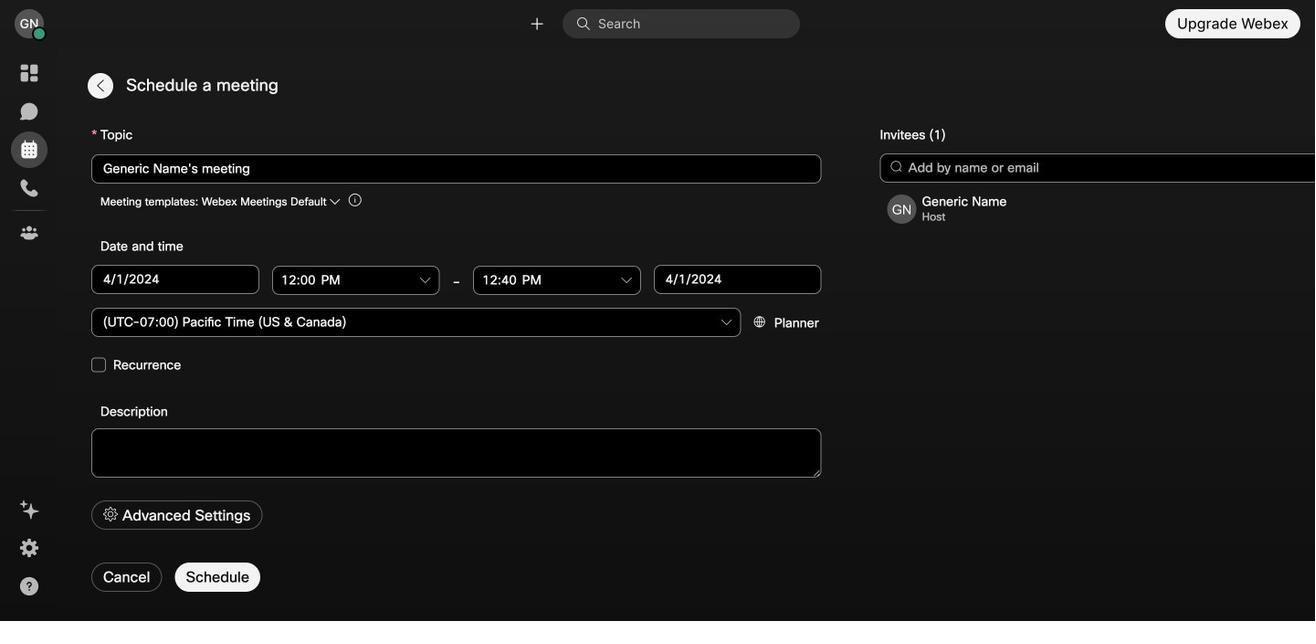 Task type: locate. For each thing, give the bounding box(es) containing it.
navigation
[[0, 48, 58, 621]]

webex tab list
[[11, 55, 48, 251]]



Task type: vqa. For each thing, say whether or not it's contained in the screenshot.
fifth list item from the bottom
no



